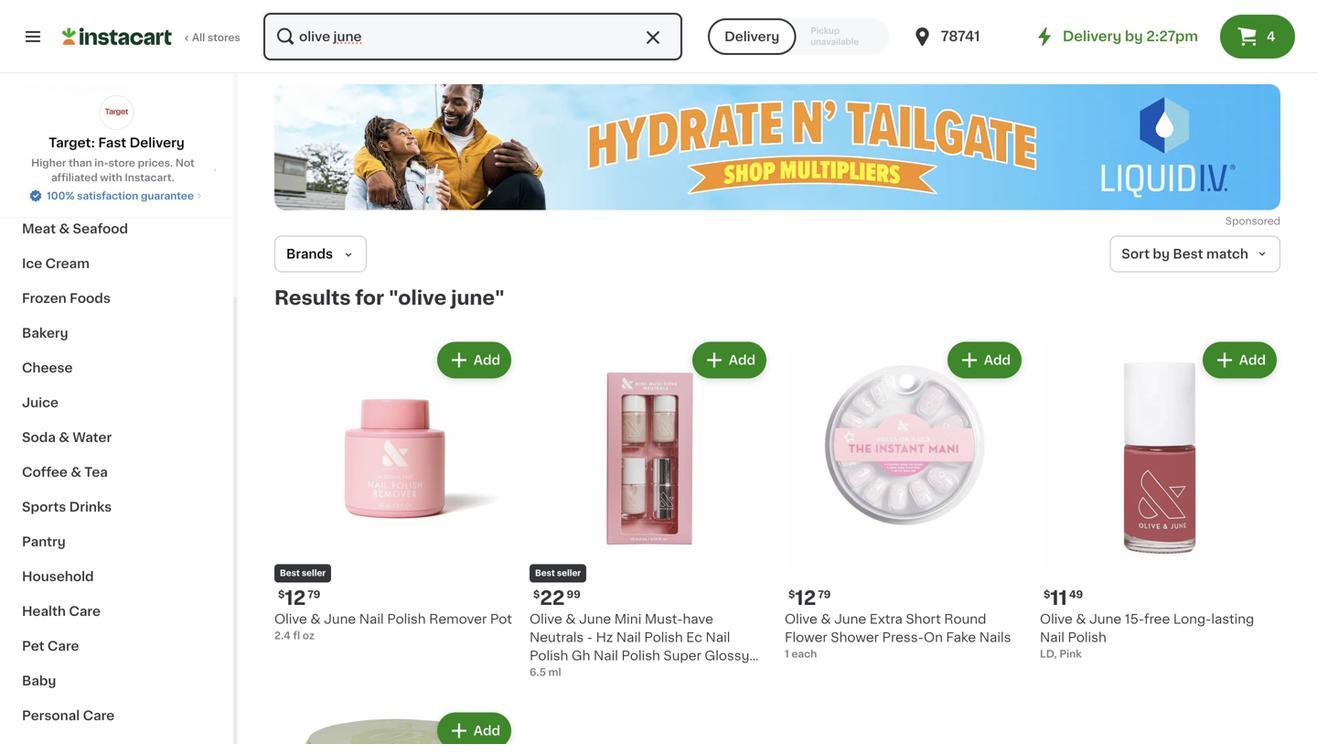 Task type: vqa. For each thing, say whether or not it's contained in the screenshot.
& for Soda & Water
yes



Task type: describe. For each thing, give the bounding box(es) containing it.
meat
[[22, 222, 56, 235]]

polish up the 6.5 ml
[[530, 649, 569, 662]]

brands button
[[275, 236, 367, 272]]

brands
[[286, 248, 333, 260]]

not
[[176, 158, 195, 168]]

nail up glossy
[[706, 631, 731, 644]]

ice cream
[[22, 257, 90, 270]]

on
[[924, 631, 943, 644]]

olive for olive & june mini must-have neutrals - hz nail polish ec nail polish gh nail polish super glossy top coat
[[530, 613, 563, 626]]

polish down must-
[[645, 631, 683, 644]]

service type group
[[708, 18, 890, 55]]

olive for olive & june extra short round flower shower press-on fake nails 1 each
[[785, 613, 818, 626]]

higher than in-store prices. not affiliated with instacart. link
[[15, 156, 219, 185]]

water
[[73, 431, 112, 444]]

higher
[[31, 158, 66, 168]]

nail inside 'olive & june 15-free long-lasting nail polish ld, pink'
[[1041, 631, 1065, 644]]

nail inside olive & june nail polish remover pot 2.4 fl oz
[[359, 613, 384, 626]]

best inside field
[[1174, 248, 1204, 260]]

drinks
[[69, 501, 112, 513]]

delivery for delivery by 2:27pm
[[1063, 30, 1122, 43]]

dairy & eggs
[[22, 153, 107, 166]]

delivery by 2:27pm
[[1063, 30, 1199, 43]]

personal care link
[[11, 698, 222, 733]]

gh
[[572, 649, 591, 662]]

6.5 ml
[[530, 667, 562, 677]]

0 horizontal spatial delivery
[[130, 136, 185, 149]]

for
[[355, 288, 384, 308]]

extra
[[870, 613, 903, 626]]

ml
[[549, 667, 562, 677]]

& for dairy & eggs
[[61, 153, 71, 166]]

frozen foods link
[[11, 281, 222, 316]]

olive for olive & june 15-free long-lasting nail polish ld, pink
[[1041, 613, 1073, 626]]

fast
[[98, 136, 127, 149]]

& for snacks & candy
[[73, 188, 84, 200]]

results
[[275, 288, 351, 308]]

sports drinks
[[22, 501, 112, 513]]

health care link
[[11, 594, 222, 629]]

lasting
[[1212, 613, 1255, 626]]

baby
[[22, 675, 56, 687]]

best seller for 22
[[535, 569, 581, 578]]

mini
[[615, 613, 642, 626]]

tea
[[84, 466, 108, 479]]

-
[[587, 631, 593, 644]]

in-
[[95, 158, 108, 168]]

79 for 2.4
[[308, 589, 321, 599]]

long-
[[1174, 613, 1212, 626]]

store
[[108, 158, 135, 168]]

add for 15-
[[1240, 354, 1267, 367]]

olive for olive & june nail polish remover pot 2.4 fl oz
[[275, 613, 307, 626]]

target:
[[49, 136, 95, 149]]

june"
[[451, 288, 505, 308]]

all stores link
[[62, 11, 242, 62]]

add button for 15-
[[1205, 344, 1276, 377]]

product group containing add
[[275, 709, 515, 744]]

$ for olive & june 15-free long-lasting nail polish
[[1044, 589, 1051, 599]]

nail down the hz
[[594, 649, 619, 662]]

juice
[[22, 396, 59, 409]]

hz
[[596, 631, 613, 644]]

snacks & candy link
[[11, 177, 222, 211]]

seller for 22
[[557, 569, 581, 578]]

fresh vegetables
[[22, 83, 136, 96]]

sort
[[1122, 248, 1150, 260]]

instacart.
[[125, 173, 175, 183]]

snacks
[[22, 188, 70, 200]]

target: fast delivery logo image
[[99, 95, 134, 130]]

soda & water link
[[11, 420, 222, 455]]

49
[[1070, 589, 1084, 599]]

bakery
[[22, 327, 68, 340]]

vegetables
[[62, 83, 136, 96]]

fresh for fresh fruit
[[22, 118, 59, 131]]

satisfaction
[[77, 191, 138, 201]]

polish down mini
[[622, 649, 661, 662]]

sort by best match
[[1122, 248, 1249, 260]]

olive & june nail polish remover pot 2.4 fl oz
[[275, 613, 512, 641]]

oz
[[303, 631, 315, 641]]

$ for olive & june nail polish remover pot
[[278, 589, 285, 599]]

soda & water
[[22, 431, 112, 444]]

100% satisfaction guarantee
[[47, 191, 194, 201]]

$ 11 49
[[1044, 588, 1084, 608]]

& for meat & seafood
[[59, 222, 70, 235]]

health
[[22, 605, 66, 618]]

press-
[[883, 631, 924, 644]]

& for olive & june 15-free long-lasting nail polish ld, pink
[[1077, 613, 1087, 626]]

78741
[[942, 30, 981, 43]]

cheese link
[[11, 351, 222, 385]]

by for delivery
[[1126, 30, 1144, 43]]

flower
[[785, 631, 828, 644]]

nsored
[[1246, 216, 1281, 226]]

& for soda & water
[[59, 431, 70, 444]]

seafood
[[73, 222, 128, 235]]

health care
[[22, 605, 101, 618]]

all stores
[[192, 32, 240, 43]]

instacart logo image
[[62, 26, 172, 48]]

add for nail
[[474, 354, 501, 367]]

eggs
[[74, 153, 107, 166]]

round
[[945, 613, 987, 626]]

2:27pm
[[1147, 30, 1199, 43]]

add button for nail
[[439, 344, 510, 377]]

soda
[[22, 431, 56, 444]]

cheese
[[22, 362, 73, 374]]

target: fast delivery
[[49, 136, 185, 149]]

79 for shower
[[818, 589, 831, 599]]

pet care link
[[11, 629, 222, 664]]

household
[[22, 570, 94, 583]]

coat
[[557, 668, 588, 680]]

pantry
[[22, 535, 66, 548]]

$ 12 79 for olive & june nail polish remover pot
[[278, 588, 321, 608]]

each
[[792, 649, 818, 659]]

pantry link
[[11, 524, 222, 559]]

• sponsored: liquid i.v. hydrate n' tailgate. shop multipliers image
[[275, 84, 1281, 210]]

olive & june extra short round flower shower press-on fake nails 1 each
[[785, 613, 1012, 659]]

sports drinks link
[[11, 490, 222, 524]]

& for coffee & tea
[[71, 466, 81, 479]]



Task type: locate. For each thing, give the bounding box(es) containing it.
& up the oz at the bottom left
[[311, 613, 321, 626]]

2 $ 12 79 from the left
[[789, 588, 831, 608]]

best seller up the oz at the bottom left
[[280, 569, 326, 578]]

$ inside $ 11 49
[[1044, 589, 1051, 599]]

must-
[[645, 613, 683, 626]]

1 12 from the left
[[285, 588, 306, 608]]

1 best seller from the left
[[280, 569, 326, 578]]

sports
[[22, 501, 66, 513]]

4 june from the left
[[1090, 613, 1122, 626]]

2 olive from the left
[[530, 613, 563, 626]]

seller up the 99
[[557, 569, 581, 578]]

coffee
[[22, 466, 68, 479]]

0 horizontal spatial 79
[[308, 589, 321, 599]]

1 horizontal spatial best seller
[[535, 569, 581, 578]]

& up the neutrals
[[566, 613, 576, 626]]

frozen
[[22, 292, 67, 305]]

best up fl in the left of the page
[[280, 569, 300, 578]]

free
[[1145, 613, 1171, 626]]

$ for olive & june extra short round flower shower press-on fake nails
[[789, 589, 796, 599]]

15-
[[1125, 613, 1145, 626]]

1 horizontal spatial best
[[535, 569, 555, 578]]

higher than in-store prices. not affiliated with instacart.
[[31, 158, 195, 183]]

11
[[1051, 588, 1068, 608]]

seller inside "product" group
[[557, 569, 581, 578]]

polish up pink
[[1068, 631, 1107, 644]]

6.5
[[530, 667, 546, 677]]

1 horizontal spatial 12
[[796, 588, 817, 608]]

2 12 from the left
[[796, 588, 817, 608]]

delivery
[[1063, 30, 1122, 43], [725, 30, 780, 43], [130, 136, 185, 149]]

foods
[[70, 292, 111, 305]]

1 vertical spatial care
[[47, 640, 79, 653]]

0 vertical spatial fresh
[[22, 83, 59, 96]]

0 horizontal spatial seller
[[302, 569, 326, 578]]

fresh up dairy at the top of page
[[22, 118, 59, 131]]

best for 12
[[280, 569, 300, 578]]

& right soda
[[59, 431, 70, 444]]

4
[[1267, 30, 1276, 43]]

than
[[69, 158, 92, 168]]

&
[[61, 153, 71, 166], [73, 188, 84, 200], [59, 222, 70, 235], [59, 431, 70, 444], [71, 466, 81, 479], [311, 613, 321, 626], [566, 613, 576, 626], [821, 613, 832, 626], [1077, 613, 1087, 626]]

ld,
[[1041, 649, 1058, 659]]

1 horizontal spatial $ 12 79
[[789, 588, 831, 608]]

polish left remover
[[387, 613, 426, 626]]

1 $ from the left
[[278, 589, 285, 599]]

nail
[[359, 613, 384, 626], [617, 631, 641, 644], [706, 631, 731, 644], [1041, 631, 1065, 644], [594, 649, 619, 662]]

1
[[785, 649, 790, 659]]

cream
[[45, 257, 90, 270]]

$ 12 79 for olive & june extra short round flower shower press-on fake nails
[[789, 588, 831, 608]]

"olive
[[389, 288, 447, 308]]

june for mini
[[579, 613, 612, 626]]

all
[[192, 32, 205, 43]]

0 horizontal spatial by
[[1126, 30, 1144, 43]]

0 horizontal spatial $ 12 79
[[278, 588, 321, 608]]

1 horizontal spatial seller
[[557, 569, 581, 578]]

$ left the 99
[[534, 589, 540, 599]]

june for 15-
[[1090, 613, 1122, 626]]

seller up the oz at the bottom left
[[302, 569, 326, 578]]

june inside olive & june extra short round flower shower press-on fake nails 1 each
[[835, 613, 867, 626]]

& inside soda & water link
[[59, 431, 70, 444]]

super
[[664, 649, 702, 662]]

None search field
[[262, 11, 685, 62]]

dairy
[[22, 153, 58, 166]]

olive & june 15-free long-lasting nail polish ld, pink
[[1041, 613, 1255, 659]]

olive inside olive & june mini must-have neutrals - hz nail polish ec nail polish gh nail polish super glossy top coat
[[530, 613, 563, 626]]

snacks & candy
[[22, 188, 130, 200]]

fresh for fresh vegetables
[[22, 83, 59, 96]]

& inside olive & june nail polish remover pot 2.4 fl oz
[[311, 613, 321, 626]]

coffee & tea link
[[11, 455, 222, 490]]

olive up the neutrals
[[530, 613, 563, 626]]

78741 button
[[912, 11, 1022, 62]]

olive inside olive & june nail polish remover pot 2.4 fl oz
[[275, 613, 307, 626]]

0 vertical spatial care
[[69, 605, 101, 618]]

guarantee
[[141, 191, 194, 201]]

best up 22
[[535, 569, 555, 578]]

ice cream link
[[11, 246, 222, 281]]

best for 22
[[535, 569, 555, 578]]

3 $ from the left
[[789, 589, 796, 599]]

olive
[[275, 613, 307, 626], [530, 613, 563, 626], [785, 613, 818, 626], [1041, 613, 1073, 626]]

12 up flower
[[796, 588, 817, 608]]

1 79 from the left
[[308, 589, 321, 599]]

results for "olive june"
[[275, 288, 505, 308]]

june inside olive & june nail polish remover pot 2.4 fl oz
[[324, 613, 356, 626]]

0 horizontal spatial 12
[[285, 588, 306, 608]]

nail down mini
[[617, 631, 641, 644]]

bakery link
[[11, 316, 222, 351]]

& left tea
[[71, 466, 81, 479]]

care for health care
[[69, 605, 101, 618]]

2 79 from the left
[[818, 589, 831, 599]]

$ up 2.4
[[278, 589, 285, 599]]

frozen foods
[[22, 292, 111, 305]]

fresh fruit
[[22, 118, 92, 131]]

fresh inside 'link'
[[22, 118, 59, 131]]

1 june from the left
[[324, 613, 356, 626]]

2 $ from the left
[[534, 589, 540, 599]]

remover
[[429, 613, 487, 626]]

glossy
[[705, 649, 750, 662]]

olive inside 'olive & june 15-free long-lasting nail polish ld, pink'
[[1041, 613, 1073, 626]]

pet care
[[22, 640, 79, 653]]

$ for olive & june mini must-have neutrals - hz nail polish ec nail polish gh nail polish super glossy top coat
[[534, 589, 540, 599]]

2 june from the left
[[579, 613, 612, 626]]

3 june from the left
[[835, 613, 867, 626]]

Search field
[[264, 13, 683, 60]]

best left the match
[[1174, 248, 1204, 260]]

june inside olive & june mini must-have neutrals - hz nail polish ec nail polish gh nail polish super glossy top coat
[[579, 613, 612, 626]]

add button for extra
[[950, 344, 1020, 377]]

polish inside 'olive & june 15-free long-lasting nail polish ld, pink'
[[1068, 631, 1107, 644]]

$ 12 79 up flower
[[789, 588, 831, 608]]

1 vertical spatial fresh
[[22, 118, 59, 131]]

& down affiliated
[[73, 188, 84, 200]]

care for personal care
[[83, 709, 115, 722]]

2 horizontal spatial best
[[1174, 248, 1204, 260]]

ice
[[22, 257, 42, 270]]

& inside coffee & tea link
[[71, 466, 81, 479]]

& inside olive & june extra short round flower shower press-on fake nails 1 each
[[821, 613, 832, 626]]

polish
[[387, 613, 426, 626], [645, 631, 683, 644], [1068, 631, 1107, 644], [530, 649, 569, 662], [622, 649, 661, 662]]

product group containing 11
[[1041, 338, 1281, 661]]

4 $ from the left
[[1044, 589, 1051, 599]]

& up flower
[[821, 613, 832, 626]]

olive inside olive & june extra short round flower shower press-on fake nails 1 each
[[785, 613, 818, 626]]

best seller for 12
[[280, 569, 326, 578]]

care right health
[[69, 605, 101, 618]]

coffee & tea
[[22, 466, 108, 479]]

& for olive & june mini must-have neutrals - hz nail polish ec nail polish gh nail polish super glossy top coat
[[566, 613, 576, 626]]

1 seller from the left
[[302, 569, 326, 578]]

$ up flower
[[789, 589, 796, 599]]

fresh fruit link
[[11, 107, 222, 142]]

add for extra
[[985, 354, 1011, 367]]

nail left remover
[[359, 613, 384, 626]]

2 vertical spatial care
[[83, 709, 115, 722]]

12 up fl in the left of the page
[[285, 588, 306, 608]]

& inside olive & june mini must-have neutrals - hz nail polish ec nail polish gh nail polish super glossy top coat
[[566, 613, 576, 626]]

99
[[567, 589, 581, 599]]

1 horizontal spatial delivery
[[725, 30, 780, 43]]

seller for 12
[[302, 569, 326, 578]]

& inside 'snacks & candy' link
[[73, 188, 84, 200]]

& for olive & june extra short round flower shower press-on fake nails 1 each
[[821, 613, 832, 626]]

$ 22 99
[[534, 588, 581, 608]]

79 up flower
[[818, 589, 831, 599]]

spo
[[1226, 216, 1246, 226]]

by left 2:27pm
[[1126, 30, 1144, 43]]

& for olive & june nail polish remover pot 2.4 fl oz
[[311, 613, 321, 626]]

june inside 'olive & june 15-free long-lasting nail polish ld, pink'
[[1090, 613, 1122, 626]]

0 vertical spatial by
[[1126, 30, 1144, 43]]

delivery by 2:27pm link
[[1034, 26, 1199, 48]]

2 horizontal spatial delivery
[[1063, 30, 1122, 43]]

12 for olive & june nail polish remover pot
[[285, 588, 306, 608]]

$ left 49
[[1044, 589, 1051, 599]]

22
[[540, 588, 565, 608]]

personal
[[22, 709, 80, 722]]

delivery inside button
[[725, 30, 780, 43]]

& inside meat & seafood "link"
[[59, 222, 70, 235]]

$
[[278, 589, 285, 599], [534, 589, 540, 599], [789, 589, 796, 599], [1044, 589, 1051, 599]]

3 olive from the left
[[785, 613, 818, 626]]

Best match Sort by field
[[1110, 236, 1281, 272]]

olive up flower
[[785, 613, 818, 626]]

by right sort
[[1154, 248, 1171, 260]]

0 horizontal spatial best seller
[[280, 569, 326, 578]]

delivery for delivery
[[725, 30, 780, 43]]

12 for olive & june extra short round flower shower press-on fake nails
[[796, 588, 817, 608]]

pot
[[490, 613, 512, 626]]

& down target:
[[61, 153, 71, 166]]

fl
[[293, 631, 300, 641]]

fresh up fresh fruit
[[22, 83, 59, 96]]

baby link
[[11, 664, 222, 698]]

care down baby link
[[83, 709, 115, 722]]

fake
[[947, 631, 977, 644]]

4 olive from the left
[[1041, 613, 1073, 626]]

care for pet care
[[47, 640, 79, 653]]

personal care
[[22, 709, 115, 722]]

1 horizontal spatial by
[[1154, 248, 1171, 260]]

stores
[[208, 32, 240, 43]]

2 best seller from the left
[[535, 569, 581, 578]]

2 seller from the left
[[557, 569, 581, 578]]

nail up ld,
[[1041, 631, 1065, 644]]

1 fresh from the top
[[22, 83, 59, 96]]

best seller
[[280, 569, 326, 578], [535, 569, 581, 578]]

79 up the oz at the bottom left
[[308, 589, 321, 599]]

& right meat
[[59, 222, 70, 235]]

& inside the dairy & eggs link
[[61, 153, 71, 166]]

2 fresh from the top
[[22, 118, 59, 131]]

pet
[[22, 640, 44, 653]]

olive up fl in the left of the page
[[275, 613, 307, 626]]

100% satisfaction guarantee button
[[28, 185, 205, 203]]

1 $ 12 79 from the left
[[278, 588, 321, 608]]

product group containing 22
[[530, 338, 771, 680]]

shower
[[831, 631, 879, 644]]

match
[[1207, 248, 1249, 260]]

short
[[906, 613, 942, 626]]

1 vertical spatial by
[[1154, 248, 1171, 260]]

june for nail
[[324, 613, 356, 626]]

best seller up $ 22 99
[[535, 569, 581, 578]]

by
[[1126, 30, 1144, 43], [1154, 248, 1171, 260]]

care
[[69, 605, 101, 618], [47, 640, 79, 653], [83, 709, 115, 722]]

june
[[324, 613, 356, 626], [579, 613, 612, 626], [835, 613, 867, 626], [1090, 613, 1122, 626]]

1 olive from the left
[[275, 613, 307, 626]]

& down 49
[[1077, 613, 1087, 626]]

care right pet
[[47, 640, 79, 653]]

delivery button
[[708, 18, 796, 55]]

by for sort
[[1154, 248, 1171, 260]]

1 horizontal spatial 79
[[818, 589, 831, 599]]

olive down 11
[[1041, 613, 1073, 626]]

add button
[[439, 344, 510, 377], [694, 344, 765, 377], [950, 344, 1020, 377], [1205, 344, 1276, 377], [439, 714, 510, 744]]

polish inside olive & june nail polish remover pot 2.4 fl oz
[[387, 613, 426, 626]]

& inside 'olive & june 15-free long-lasting nail polish ld, pink'
[[1077, 613, 1087, 626]]

june for extra
[[835, 613, 867, 626]]

by inside field
[[1154, 248, 1171, 260]]

0 horizontal spatial best
[[280, 569, 300, 578]]

product group
[[275, 338, 515, 643], [530, 338, 771, 680], [785, 338, 1026, 661], [1041, 338, 1281, 661], [275, 709, 515, 744]]

$ 12 79 up fl in the left of the page
[[278, 588, 321, 608]]

$ inside $ 22 99
[[534, 589, 540, 599]]

target: fast delivery link
[[49, 95, 185, 152]]

fruit
[[62, 118, 92, 131]]

neutrals
[[530, 631, 584, 644]]



